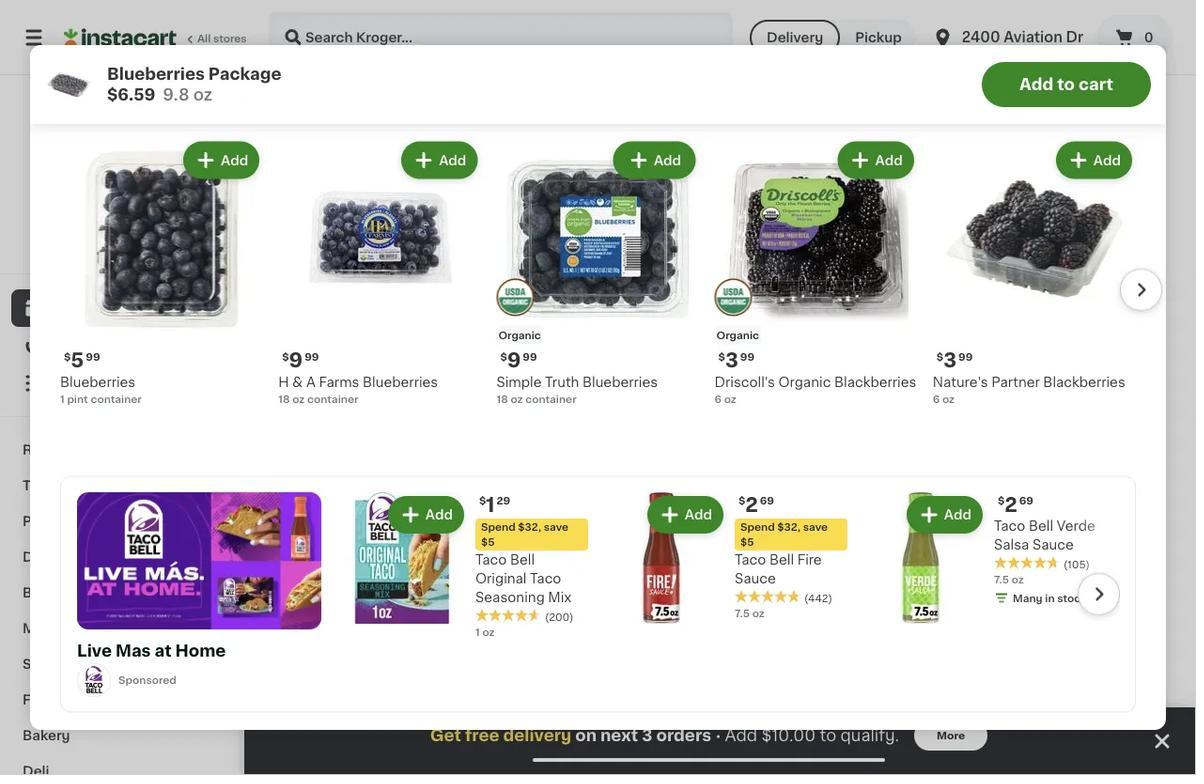 Task type: vqa. For each thing, say whether or not it's contained in the screenshot.


Task type: locate. For each thing, give the bounding box(es) containing it.
all inside view all (40+) popup button
[[978, 17, 993, 30]]

pom wonderful ready- to-eat pomegranate arils
[[817, 271, 974, 321]]

item badge image
[[497, 279, 534, 316], [715, 279, 753, 316]]

0 vertical spatial view
[[942, 17, 975, 30]]

1 blackberries from the left
[[835, 376, 917, 389]]

0 horizontal spatial $ 9 99
[[282, 351, 319, 370]]

2 vertical spatial to
[[820, 728, 837, 744]]

$6.99 element
[[996, 619, 1159, 644]]

9 up simple
[[507, 351, 521, 370]]

$ 2 69 up taco bell fire sauce on the right bottom of page
[[739, 494, 775, 514]]

7.5 oz for spend $32, save $5
[[735, 608, 765, 618]]

0 horizontal spatial package
[[209, 66, 282, 82]]

oz inside simple truth blueberries 18 oz container
[[511, 394, 523, 404]]

taco up salsa
[[995, 519, 1026, 532]]

0 horizontal spatial $5
[[481, 537, 495, 547]]

lb
[[602, 34, 612, 44], [677, 289, 687, 299], [699, 304, 709, 314]]

$ 3 99 for 3
[[719, 351, 755, 370]]

again
[[95, 339, 132, 353]]

item badge image down $0.87 each (estimated) element
[[715, 279, 753, 316]]

essentials
[[116, 479, 185, 493]]

1 inside blueberries 1 pint container
[[60, 394, 65, 404]]

many in stock down the 0.46 on the right top
[[658, 323, 732, 333]]

1 horizontal spatial 6
[[933, 394, 940, 404]]

save
[[153, 247, 177, 257], [544, 522, 569, 532], [804, 522, 828, 532]]

$32, up fire in the right bottom of the page
[[778, 522, 801, 532]]

view for best sellers
[[942, 393, 975, 406]]

1 horizontal spatial package
[[539, 271, 596, 284]]

product group containing 1
[[639, 448, 802, 719]]

many up sponsored badge image on the bottom of the page
[[836, 703, 866, 713]]

0 vertical spatial all
[[978, 17, 993, 30]]

/
[[670, 289, 674, 299]]

0 horizontal spatial 9
[[289, 351, 303, 370]]

1 $32, from the left
[[518, 522, 542, 532]]

18 down h
[[278, 394, 290, 404]]

6 down the driscoll's
[[715, 394, 722, 404]]

many in stock
[[658, 323, 732, 333], [1013, 593, 1088, 603], [301, 703, 375, 713], [479, 703, 553, 713], [836, 703, 910, 713], [658, 703, 732, 713], [1015, 739, 1089, 749]]

$ 2 69 for spend
[[739, 494, 775, 514]]

all inside view all (30+) popup button
[[978, 393, 994, 406]]

1 69 from the left
[[760, 495, 775, 506]]

100%
[[48, 228, 77, 238]]

more
[[937, 731, 966, 741]]

blueberries inside simple truth blueberries 18 oz container
[[583, 376, 658, 389]]

0 horizontal spatial blackberries
[[835, 376, 917, 389]]

blueberries
[[107, 66, 205, 82], [460, 271, 536, 284], [60, 376, 136, 389], [583, 376, 658, 389], [363, 376, 438, 389]]

3 up nature's at the right of the page
[[944, 351, 957, 370]]

bell inside taco bell verde salsa sauce
[[1029, 519, 1054, 532]]

& for meat
[[61, 622, 72, 636]]

$5 down $ 1 29
[[481, 537, 495, 547]]

99 inside $ 1 99
[[660, 623, 674, 633]]

all stores link
[[64, 11, 248, 64]]

0 horizontal spatial 69
[[760, 495, 775, 506]]

to left cart
[[1058, 77, 1075, 93]]

0 button
[[1097, 15, 1174, 60]]

0 vertical spatial lb
[[602, 34, 612, 44]]

$ 3 99 for 10
[[821, 246, 857, 265]]

2 all from the top
[[978, 393, 994, 406]]

1 horizontal spatial to
[[820, 728, 837, 744]]

all left (30+)
[[978, 393, 994, 406]]

$ inside $ 5 99
[[64, 352, 71, 362]]

1 horizontal spatial save
[[544, 522, 569, 532]]

add button
[[1081, 78, 1154, 112], [185, 143, 258, 177], [403, 143, 476, 177], [620, 143, 694, 177], [840, 143, 913, 177], [1058, 143, 1131, 177], [367, 454, 440, 488], [546, 454, 618, 488], [724, 454, 797, 488], [902, 454, 975, 488], [1081, 454, 1154, 488], [390, 498, 463, 531], [649, 498, 722, 531], [909, 498, 981, 531]]

87
[[666, 247, 679, 257]]

0 vertical spatial each
[[686, 244, 723, 259]]

$5 up taco bell fire sauce on the right bottom of page
[[741, 537, 754, 547]]

1 horizontal spatial lb
[[677, 289, 687, 299]]

add inside the treatment tracker modal dialog
[[725, 728, 758, 744]]

package inside button
[[539, 271, 596, 284]]

0 horizontal spatial item badge image
[[497, 279, 534, 316]]

2 horizontal spatial bell
[[1029, 519, 1054, 532]]

spend $32, save $5 down 29
[[481, 522, 569, 547]]

1 item badge image from the left
[[497, 279, 534, 316]]

0 horizontal spatial $ 3 99
[[719, 351, 755, 370]]

many down party
[[1015, 739, 1044, 749]]

99 for blueberries
[[86, 352, 100, 362]]

9 for simple
[[507, 351, 521, 370]]

2 spend $32, save $5 from the left
[[741, 522, 828, 547]]

kroger up the view pricing policy link
[[97, 187, 143, 200]]

0 horizontal spatial sauce
[[735, 572, 776, 585]]

bell left fire in the right bottom of the page
[[770, 553, 794, 566]]

fire
[[798, 553, 822, 566]]

all up 2400
[[978, 17, 993, 30]]

2 horizontal spatial save
[[804, 522, 828, 532]]

$ 4 39
[[286, 622, 323, 641]]

2 $5 from the left
[[741, 537, 754, 547]]

save up taco bell original taco seasoning mix on the bottom left
[[544, 522, 569, 532]]

kroger logo image
[[78, 98, 161, 181]]

get
[[430, 728, 462, 744]]

item badge image for 3
[[715, 279, 753, 316]]

snowfox
[[996, 271, 1053, 284]]

$5
[[481, 537, 495, 547], [741, 537, 754, 547]]

1 horizontal spatial 7.5 oz
[[995, 574, 1025, 584]]

18 down simple
[[497, 394, 508, 404]]

container
[[614, 34, 665, 44], [91, 394, 142, 404], [526, 394, 577, 404], [307, 394, 359, 404]]

related
[[60, 86, 141, 106]]

1 horizontal spatial 0
[[1145, 31, 1154, 44]]

7.5 oz down salsa
[[995, 574, 1025, 584]]

2 69 from the left
[[1020, 495, 1034, 506]]

1 horizontal spatial $ 3 99
[[821, 246, 857, 265]]

5
[[71, 351, 84, 370]]

treatment tracker modal dialog
[[244, 708, 1197, 776]]

organic right the driscoll's
[[779, 376, 831, 389]]

oz inside driscoll's organic blackberries 6 oz
[[725, 394, 737, 404]]

all
[[197, 33, 211, 44]]

$ 3 99 up the driscoll's
[[719, 351, 755, 370]]

seedless
[[1056, 271, 1117, 284]]

0 vertical spatial 7.5 oz
[[995, 574, 1025, 584]]

container inside h & a farms blueberries 18 oz container
[[307, 394, 359, 404]]

guarantee
[[145, 228, 199, 238]]

0 horizontal spatial $ 2 69
[[739, 494, 775, 514]]

2 vertical spatial view
[[942, 393, 975, 406]]

0 horizontal spatial 7.5 oz
[[735, 608, 765, 618]]

3 up pom
[[828, 246, 841, 265]]

1 horizontal spatial spend $32, save $5
[[741, 522, 828, 547]]

many in stock up delivery
[[479, 703, 553, 713]]

oz inside nature's partner  blackberries 6 oz
[[943, 394, 955, 404]]

view up 100%
[[64, 209, 89, 220]]

2 18 from the left
[[278, 394, 290, 404]]

instacart logo image
[[64, 26, 177, 49]]

pickup
[[856, 31, 902, 44]]

each up apple at right
[[686, 244, 723, 259]]

sauce
[[1033, 538, 1074, 551], [735, 572, 776, 585]]

& right meat
[[61, 622, 72, 636]]

live mas at home. shop now. image
[[77, 663, 111, 697]]

1 horizontal spatial 18
[[497, 394, 508, 404]]

blackberries right partner
[[1044, 376, 1126, 389]]

cart
[[1079, 77, 1114, 93]]

9 up best
[[289, 351, 303, 370]]

spend $32, save $5
[[481, 522, 569, 547], [741, 522, 828, 547]]

spend $32, save $5 for 2
[[741, 522, 828, 547]]

package for blueberries package
[[539, 271, 596, 284]]

blackberries for driscoll's organic blackberries
[[835, 376, 917, 389]]

0 vertical spatial 7.5
[[995, 574, 1010, 584]]

1 spend $32, save $5 from the left
[[481, 522, 569, 547]]

& left a
[[292, 376, 303, 389]]

view pricing policy
[[64, 209, 165, 220]]

0 horizontal spatial 7.5
[[735, 608, 750, 618]]

3 up the driscoll's
[[726, 351, 739, 370]]

nsored
[[139, 675, 177, 685]]

0 vertical spatial sauce
[[1033, 538, 1074, 551]]

$10.00
[[762, 728, 816, 744]]

product group
[[817, 72, 981, 356], [996, 72, 1159, 343], [60, 138, 263, 407], [278, 138, 482, 407], [497, 138, 700, 407], [715, 138, 918, 407], [933, 138, 1137, 407], [282, 448, 445, 719], [460, 448, 624, 719], [639, 448, 802, 719], [817, 448, 981, 736], [996, 448, 1159, 772]]

package left gala
[[539, 271, 596, 284]]

0 horizontal spatial spend $32, save $5
[[481, 522, 569, 547]]

blueberries 1 pint container
[[60, 376, 142, 404]]

$ 3 99 up nature's at the right of the page
[[937, 351, 973, 370]]

seasoning
[[476, 591, 545, 604]]

6 inside driscoll's organic blackberries 6 oz
[[715, 394, 722, 404]]

mas
[[116, 643, 151, 659]]

taco inside taco bell verde salsa sauce
[[995, 519, 1026, 532]]

view inside popup button
[[942, 393, 975, 406]]

many in stock down the 39
[[301, 703, 375, 713]]

1 horizontal spatial $ 2 69
[[998, 494, 1034, 514]]

0 horizontal spatial $32,
[[518, 522, 542, 532]]

0 horizontal spatial bell
[[510, 553, 535, 566]]

product group containing 5
[[60, 138, 263, 407]]

get free delivery on next 3 orders • add $10.00 to qualify.
[[430, 728, 900, 744]]

1 vertical spatial view
[[64, 209, 89, 220]]

save up fire in the right bottom of the page
[[804, 522, 828, 532]]

view for fresh fruit
[[942, 17, 975, 30]]

save down guarantee
[[153, 247, 177, 257]]

2 $32, from the left
[[778, 522, 801, 532]]

0 horizontal spatial 0
[[650, 246, 664, 265]]

69 for taco
[[1020, 495, 1034, 506]]

1 spend from the left
[[481, 522, 516, 532]]

oz inside blueberries package $6.59 9.8 oz
[[193, 87, 212, 103]]

1 vertical spatial sauce
[[735, 572, 776, 585]]

on
[[576, 728, 597, 744]]

0 vertical spatial package
[[209, 66, 282, 82]]

99 for nature's partner  blackberries
[[959, 352, 973, 362]]

eggs
[[77, 551, 110, 564]]

many inside button
[[836, 703, 866, 713]]

container inside button
[[614, 34, 665, 44]]

1 $ 9 99 from the left
[[501, 351, 537, 370]]

1 horizontal spatial $ 9 99
[[501, 351, 537, 370]]

& left eggs
[[62, 551, 73, 564]]

2 6 from the left
[[933, 394, 940, 404]]

bell up original
[[510, 553, 535, 566]]

spend down $ 1 29
[[481, 522, 516, 532]]

7.5 oz
[[995, 574, 1025, 584], [735, 608, 765, 618]]

produce link
[[11, 504, 228, 540]]

1 horizontal spatial bell
[[770, 553, 794, 566]]

1 vertical spatial 0
[[650, 246, 664, 265]]

18 inside simple truth blueberries 18 oz container
[[497, 394, 508, 404]]

taco up original
[[476, 553, 507, 566]]

about
[[639, 304, 670, 314]]

sauce inside taco bell fire sauce
[[735, 572, 776, 585]]

1 horizontal spatial item badge image
[[715, 279, 753, 316]]

package down stores
[[209, 66, 282, 82]]

& inside h & a farms blueberries 18 oz container
[[292, 376, 303, 389]]

buy it again
[[53, 339, 132, 353]]

orders
[[657, 728, 712, 744]]

bell inside taco bell fire sauce
[[770, 553, 794, 566]]

0 horizontal spatial 6
[[715, 394, 722, 404]]

2 horizontal spatial lb
[[699, 304, 709, 314]]

bell inside taco bell original taco seasoning mix
[[510, 553, 535, 566]]

(5.97k)
[[1065, 705, 1103, 715]]

1 vertical spatial each
[[711, 304, 737, 314]]

99 for simple truth blueberries
[[523, 352, 537, 362]]

spend $32, save $5 up taco bell fire sauce on the right bottom of page
[[741, 522, 828, 547]]

2 horizontal spatial to
[[1058, 77, 1075, 93]]

view all (30+)
[[942, 393, 1033, 406]]

sponsored badge image
[[817, 720, 874, 731]]

thanksgiving essentials
[[23, 479, 185, 493]]

7.5 down taco bell fire sauce on the right bottom of page
[[735, 608, 750, 618]]

blueberries inside button
[[460, 271, 536, 284]]

blueberries inside blueberries package $6.59 9.8 oz
[[107, 66, 205, 82]]

kroger link
[[78, 98, 161, 203]]

0 left 87 at right
[[650, 246, 664, 265]]

0 right "dr"
[[1145, 31, 1154, 44]]

view down nature's at the right of the page
[[942, 393, 975, 406]]

view inside popup button
[[942, 17, 975, 30]]

1 vertical spatial all
[[978, 393, 994, 406]]

each right the 0.46 on the right top
[[711, 304, 737, 314]]

blackberries down arils
[[835, 376, 917, 389]]

h & a farms blueberries 18 oz container
[[278, 376, 438, 404]]

0 horizontal spatial 18
[[278, 394, 290, 404]]

blueberries for blueberries package $6.59 9.8 oz
[[107, 66, 205, 82]]

$ 9 99 up simple
[[501, 351, 537, 370]]

save for 1
[[544, 522, 569, 532]]

6 down nature's at the right of the page
[[933, 394, 940, 404]]

live mas at home
[[77, 643, 226, 659]]

mix
[[548, 591, 572, 604]]

to right plus
[[139, 247, 150, 257]]

2 spend from the left
[[741, 522, 775, 532]]

1 horizontal spatial 9
[[507, 351, 521, 370]]

1 vertical spatial package
[[539, 271, 596, 284]]

many
[[658, 323, 687, 333], [1013, 593, 1043, 603], [301, 703, 331, 713], [479, 703, 509, 713], [836, 703, 866, 713], [658, 703, 687, 713], [1015, 739, 1044, 749]]

kroger down satisfaction
[[75, 247, 111, 257]]

spend up taco bell fire sauce on the right bottom of page
[[741, 522, 775, 532]]

69 up taco bell fire sauce on the right bottom of page
[[760, 495, 775, 506]]

item carousel region containing best sellers
[[282, 381, 1159, 776]]

beverages
[[23, 587, 95, 600]]

69
[[760, 495, 775, 506], [1020, 495, 1034, 506]]

7.5 oz down taco bell fire sauce on the right bottom of page
[[735, 608, 765, 618]]

free
[[465, 728, 500, 744]]

item badge image up simple
[[497, 279, 534, 316]]

0 vertical spatial kroger
[[97, 187, 143, 200]]

meat
[[23, 622, 57, 636]]

69 up taco bell verde salsa sauce
[[1020, 495, 1034, 506]]

2 9 from the left
[[289, 351, 303, 370]]

$ 9 99 for h
[[282, 351, 319, 370]]

1 horizontal spatial blackberries
[[1044, 376, 1126, 389]]

3 for nature's partner  blackberries
[[944, 351, 957, 370]]

snowfox seedless watermelon
[[996, 271, 1117, 303]]

pricing
[[92, 209, 129, 220]]

1 vertical spatial to
[[139, 247, 150, 257]]

0 horizontal spatial lb
[[602, 34, 612, 44]]

many in stock up qualify. on the right bottom
[[836, 703, 910, 713]]

0 horizontal spatial spend
[[481, 522, 516, 532]]

many in stock inside button
[[836, 703, 910, 713]]

spend $32, save $5 for 1
[[481, 522, 569, 547]]

1 $5 from the left
[[481, 537, 495, 547]]

add to cart button
[[982, 62, 1152, 107]]

1 for $ 1 99
[[650, 622, 658, 641]]

0 vertical spatial 0
[[1145, 31, 1154, 44]]

7.5 oz for 2
[[995, 574, 1025, 584]]

plus
[[114, 247, 137, 257]]

0 vertical spatial to
[[1058, 77, 1075, 93]]

1 for $ 1 29
[[486, 494, 495, 514]]

many down the 0.46 on the right top
[[658, 323, 687, 333]]

1 all from the top
[[978, 17, 993, 30]]

add
[[1020, 77, 1054, 93], [1117, 88, 1144, 102], [221, 153, 248, 167], [439, 153, 467, 167], [657, 153, 684, 167], [876, 153, 903, 167], [1094, 153, 1122, 167], [51, 247, 73, 257], [403, 464, 430, 478], [581, 464, 609, 478], [760, 464, 787, 478], [938, 464, 966, 478], [1117, 464, 1144, 478], [426, 508, 453, 521], [685, 508, 713, 521], [945, 508, 972, 521], [725, 728, 758, 744]]

service type group
[[750, 20, 917, 55]]

bell up salsa
[[1029, 519, 1054, 532]]

2 item badge image from the left
[[715, 279, 753, 316]]

1 6 from the left
[[715, 394, 722, 404]]

$ inside the $ 0 87
[[643, 247, 650, 257]]

$32, up taco bell original taco seasoning mix on the bottom left
[[518, 522, 542, 532]]

7.5 for 2
[[995, 574, 1010, 584]]

$ 0 87
[[643, 246, 679, 265]]

taco left fire in the right bottom of the page
[[735, 553, 767, 566]]

blueberries inside blueberries 1 pint container
[[60, 376, 136, 389]]

1 vertical spatial lb
[[677, 289, 687, 299]]

many up get free delivery on next 3 orders • add $10.00 to qualify.
[[658, 703, 687, 713]]

view up 2400
[[942, 17, 975, 30]]

2 $ 9 99 from the left
[[282, 351, 319, 370]]

stock
[[702, 323, 732, 333], [1058, 593, 1088, 603], [345, 703, 375, 713], [524, 703, 553, 713], [881, 703, 910, 713], [702, 703, 732, 713], [1059, 739, 1089, 749]]

pomegranate
[[862, 289, 951, 303]]

thanksgiving essentials link
[[11, 468, 228, 504]]

bell for 1
[[510, 553, 535, 566]]

container inside simple truth blueberries 18 oz container
[[526, 394, 577, 404]]

1 horizontal spatial sauce
[[1033, 538, 1074, 551]]

7.5 down salsa
[[995, 574, 1010, 584]]

1 horizontal spatial $32,
[[778, 522, 801, 532]]

fresh fruit
[[282, 14, 394, 33]]

1 horizontal spatial 7.5
[[995, 574, 1010, 584]]

view
[[942, 17, 975, 30], [64, 209, 89, 220], [942, 393, 975, 406]]

tortilla
[[1048, 647, 1092, 660]]

live
[[77, 643, 112, 659]]

3 right next
[[642, 728, 653, 744]]

1 horizontal spatial 69
[[1020, 495, 1034, 506]]

2 blackberries from the left
[[1044, 376, 1126, 389]]

blackberries inside driscoll's organic blackberries 6 oz
[[835, 376, 917, 389]]

verde
[[1057, 519, 1096, 532]]

1 9 from the left
[[507, 351, 521, 370]]

2 lb container
[[593, 34, 665, 44]]

taco for taco bell original taco seasoning mix
[[476, 553, 507, 566]]

item carousel region containing 5
[[60, 130, 1163, 468]]

1 vertical spatial 7.5 oz
[[735, 608, 765, 618]]

6 inside nature's partner  blackberries 6 oz
[[933, 394, 940, 404]]

package inside blueberries package $6.59 9.8 oz
[[209, 66, 282, 82]]

blueberries for blueberries package
[[460, 271, 536, 284]]

party
[[996, 684, 1031, 697]]

$ 9 99 up a
[[282, 351, 319, 370]]

item carousel region
[[282, 5, 1159, 366], [60, 130, 1163, 468], [282, 381, 1159, 776]]

bakery link
[[11, 718, 228, 754]]

fresh
[[282, 14, 340, 33]]

organic lime
[[282, 271, 370, 284]]

None search field
[[269, 11, 733, 64]]

99 for driscoll's organic blackberries
[[741, 352, 755, 362]]

3 for driscoll's organic blackberries
[[726, 351, 739, 370]]

1 18 from the left
[[497, 394, 508, 404]]

99 inside '$ 10 99'
[[1031, 247, 1046, 257]]

save for 2
[[804, 522, 828, 532]]

bell for 2
[[770, 553, 794, 566]]

& left candy
[[75, 658, 86, 671]]

$ 3 99 up pom
[[821, 246, 857, 265]]

blueberries package $6.59 9.8 oz
[[107, 66, 282, 103]]

6 for nature's partner  blackberries
[[933, 394, 940, 404]]

to right the $10.00
[[820, 728, 837, 744]]

1 $ 2 69 from the left
[[739, 494, 775, 514]]

2 $ 2 69 from the left
[[998, 494, 1034, 514]]

blackberries for nature's partner  blackberries
[[1044, 376, 1126, 389]]

69 for spend
[[760, 495, 775, 506]]

blueberries inside h & a farms blueberries 18 oz container
[[363, 376, 438, 389]]

1 horizontal spatial $5
[[741, 537, 754, 547]]

1 horizontal spatial spend
[[741, 522, 775, 532]]

$ 2 69 up salsa
[[998, 494, 1034, 514]]

99 inside $ 5 99
[[86, 352, 100, 362]]

$ 2 69
[[739, 494, 775, 514], [998, 494, 1034, 514]]

taco inside taco bell fire sauce
[[735, 553, 767, 566]]

blackberries inside nature's partner  blackberries 6 oz
[[1044, 376, 1126, 389]]

spend for 2
[[741, 522, 775, 532]]

0 horizontal spatial to
[[139, 247, 150, 257]]

1 vertical spatial 7.5
[[735, 608, 750, 618]]

home
[[175, 643, 226, 659]]



Task type: describe. For each thing, give the bounding box(es) containing it.
18 inside h & a farms blueberries 18 oz container
[[278, 394, 290, 404]]

cheese
[[1042, 665, 1093, 679]]

farms
[[319, 376, 360, 389]]

3 inside the treatment tracker modal dialog
[[642, 728, 653, 744]]

3 for pom wonderful ready- to-eat pomegranate arils
[[828, 246, 841, 265]]

6 for driscoll's organic blackberries
[[715, 394, 722, 404]]

spend for 1
[[481, 522, 516, 532]]

99 for pom wonderful ready- to-eat pomegranate arils
[[843, 247, 857, 257]]

2 vertical spatial lb
[[699, 304, 709, 314]]

policy
[[132, 209, 165, 220]]

add to cart
[[1020, 77, 1114, 93]]

7.5 for spend $32, save $5
[[735, 608, 750, 618]]

snacks
[[23, 658, 72, 671]]

recipes link
[[11, 432, 228, 468]]

view pricing policy link
[[64, 207, 176, 222]]

blueberries for blueberries 1 pint container
[[60, 376, 136, 389]]

buy
[[53, 339, 79, 353]]

taco for taco bell fire sauce
[[735, 553, 767, 566]]

organic left lime
[[282, 271, 335, 284]]

0 inside button
[[1145, 31, 1154, 44]]

taco bell original taco seasoning mix
[[476, 553, 572, 604]]

lists
[[53, 377, 85, 390]]

item badge image for 9
[[497, 279, 534, 316]]

arils
[[817, 308, 846, 321]]

lb inside button
[[602, 34, 612, 44]]

99 for h & a farms blueberries
[[305, 352, 319, 362]]

to-
[[817, 289, 837, 303]]

0.46
[[673, 304, 697, 314]]

snacks & candy link
[[11, 647, 228, 683]]

live mas at home. shop now. image
[[77, 492, 322, 629]]

2 inside product group
[[471, 622, 484, 641]]

a
[[306, 376, 316, 389]]

many down salsa
[[1013, 593, 1043, 603]]

sellers
[[334, 390, 406, 409]]

99 for snowfox seedless watermelon
[[1031, 247, 1046, 257]]

2 inside button
[[593, 34, 599, 44]]

buy it again link
[[11, 327, 228, 365]]

organic up simple
[[499, 330, 541, 340]]

container inside blueberries 1 pint container
[[91, 394, 142, 404]]

taco up mix
[[530, 572, 562, 585]]

taco for taco bell verde salsa sauce
[[995, 519, 1026, 532]]

$32, for 2
[[778, 522, 801, 532]]

flavored,
[[1097, 665, 1157, 679]]

$1.89
[[639, 289, 667, 299]]

$ inside $ 2 49
[[464, 623, 471, 633]]

snacks & candy
[[23, 658, 134, 671]]

produce
[[23, 515, 80, 528]]

stock inside button
[[881, 703, 910, 713]]

$3.99 element
[[817, 619, 981, 644]]

seafood
[[75, 622, 132, 636]]

all for best sellers
[[978, 393, 994, 406]]

9 for h
[[289, 351, 303, 370]]

$ 9 99 for simple
[[501, 351, 537, 370]]

$ inside '$ 10 99'
[[1000, 247, 1006, 257]]

to inside button
[[1058, 77, 1075, 93]]

product group containing 4
[[282, 448, 445, 719]]

0 horizontal spatial save
[[153, 247, 177, 257]]

delivery button
[[750, 20, 841, 55]]

organic inside driscoll's organic blackberries 6 oz
[[779, 376, 831, 389]]

product group containing 2
[[460, 448, 624, 719]]

partner
[[992, 376, 1040, 389]]

related items
[[60, 86, 205, 106]]

$6.59
[[107, 87, 155, 103]]

$5 for 2
[[741, 537, 754, 547]]

each inside $0.87 each (estimated) element
[[686, 244, 723, 259]]

$32, for 1
[[518, 522, 542, 532]]

pom
[[817, 271, 850, 284]]

nacho
[[996, 665, 1039, 679]]

& for h
[[292, 376, 303, 389]]

2400 aviation dr button
[[932, 11, 1084, 64]]

organic up organic lime
[[284, 225, 327, 235]]

watermelon
[[996, 289, 1076, 303]]

view all (30+) button
[[935, 381, 1054, 418]]

taco bell fire sauce
[[735, 553, 822, 585]]

driscoll's
[[715, 376, 776, 389]]

sauce inside taco bell verde salsa sauce
[[1033, 538, 1074, 551]]

simple truth blueberries 18 oz container
[[497, 376, 658, 404]]

many up free
[[479, 703, 509, 713]]

all for fresh fruit
[[978, 17, 993, 30]]

many in stock up orders
[[658, 703, 732, 713]]

next
[[601, 728, 639, 744]]

2 lb container button
[[593, 0, 778, 46]]

many in stock down (5.97k)
[[1015, 739, 1089, 749]]

1 vertical spatial kroger
[[75, 247, 111, 257]]

recipes
[[23, 444, 78, 457]]

many down $ 4 39
[[301, 703, 331, 713]]

product group containing 10
[[996, 72, 1159, 343]]

each (est.)
[[686, 244, 767, 259]]

salsa
[[995, 538, 1030, 551]]

more button
[[915, 721, 988, 751]]

$ 2 69 for taco
[[998, 494, 1034, 514]]

49
[[486, 623, 500, 633]]

shop
[[53, 302, 88, 315]]

each inside gala apple $1.89 / lb about 0.46 lb each
[[711, 304, 737, 314]]

many in stock button
[[817, 448, 981, 719]]

dairy & eggs link
[[11, 540, 228, 575]]

blueberries package
[[460, 271, 596, 284]]

(est.)
[[727, 244, 767, 259]]

$ inside $ 1 99
[[643, 623, 650, 633]]

1 for blueberries 1 pint container
[[60, 394, 65, 404]]

many in stock down (105)
[[1013, 593, 1088, 603]]

blueberries package button
[[460, 72, 624, 302]]

9.8
[[163, 87, 189, 103]]

10
[[1006, 246, 1029, 265]]

qualify.
[[841, 728, 900, 744]]

delivery
[[767, 31, 824, 44]]

in inside many in stock button
[[868, 703, 878, 713]]

(105)
[[1064, 559, 1090, 569]]

$ 10 99
[[1000, 246, 1046, 265]]

candy
[[89, 658, 134, 671]]

package for blueberries package $6.59 9.8 oz
[[209, 66, 282, 82]]

4
[[293, 622, 307, 641]]

organic up the driscoll's
[[717, 330, 760, 340]]

to inside the treatment tracker modal dialog
[[820, 728, 837, 744]]

0 inside item carousel region
[[650, 246, 664, 265]]

$ inside $ 1 29
[[479, 495, 486, 506]]

meat & seafood
[[23, 622, 132, 636]]

& for dairy
[[62, 551, 73, 564]]

nature's partner  blackberries 6 oz
[[933, 376, 1126, 404]]

add inside button
[[1020, 77, 1054, 93]]

$ inside $ 4 39
[[286, 623, 293, 633]]

fruit
[[345, 14, 394, 33]]

thanksgiving
[[23, 479, 113, 493]]

at
[[155, 643, 172, 659]]

gala
[[639, 271, 669, 284]]

$0.87 each (estimated) element
[[639, 243, 802, 268]]

(200)
[[545, 611, 574, 622]]

2 horizontal spatial $ 3 99
[[937, 351, 973, 370]]

best
[[282, 390, 330, 409]]

lists link
[[11, 365, 228, 402]]

100% satisfaction guarantee button
[[29, 222, 210, 241]]

2400
[[962, 31, 1001, 44]]

oz inside h & a farms blueberries 18 oz container
[[293, 394, 305, 404]]

apple
[[672, 271, 711, 284]]

dairy
[[23, 551, 59, 564]]

$ 5 99
[[64, 351, 100, 370]]

$5 for 1
[[481, 537, 495, 547]]

all stores
[[197, 33, 247, 44]]

item carousel region containing fresh fruit
[[282, 5, 1159, 366]]

delivery
[[503, 728, 572, 744]]

29
[[497, 495, 511, 506]]

wonderful
[[854, 271, 922, 284]]

& for snacks
[[75, 658, 86, 671]]



